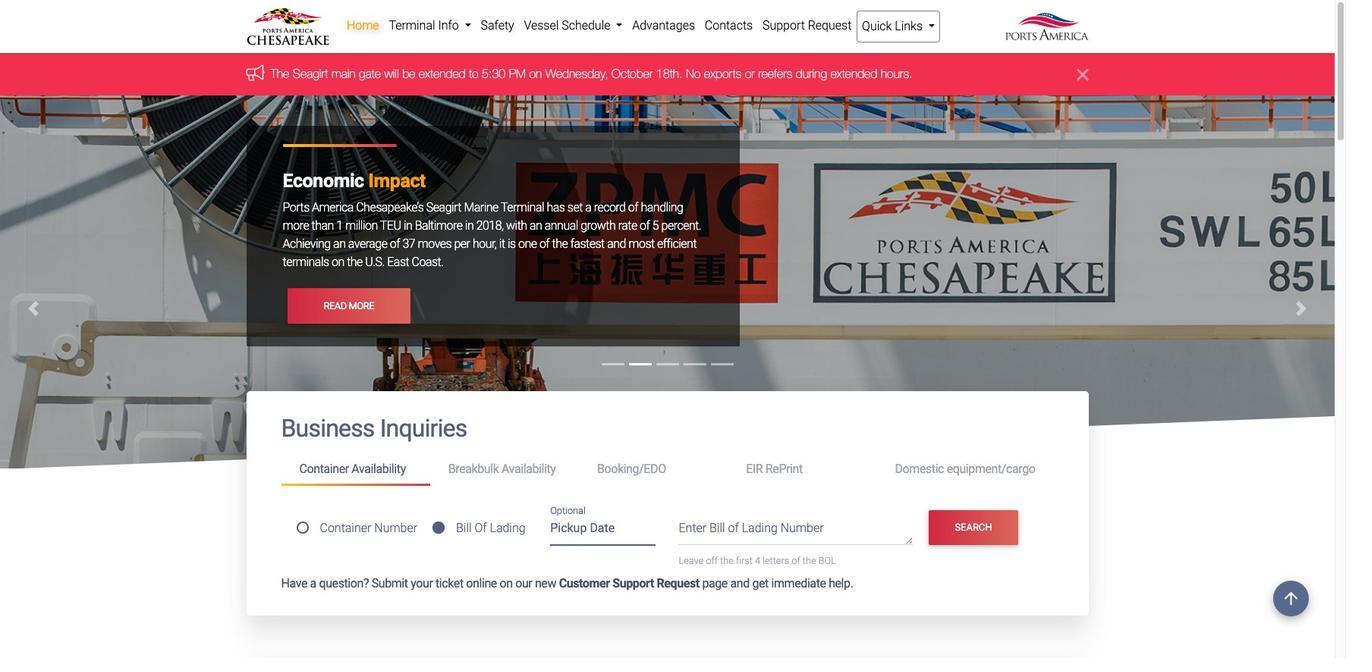 Task type: locate. For each thing, give the bounding box(es) containing it.
a right have
[[310, 577, 316, 591]]

extended
[[419, 67, 466, 81], [831, 67, 878, 81]]

request down leave
[[657, 577, 700, 591]]

1 vertical spatial an
[[333, 237, 346, 252]]

no
[[686, 67, 701, 81]]

container availability link
[[281, 456, 430, 486]]

seagirt inside ports america chesapeake's seagirt marine terminal has set a record of handling more than 1 million teu in baltimore in 2018,                         with an annual growth rate of 5 percent. achieving an average of 37 moves per hour, it is one of the fastest and most efficient terminals on the u.s. east coast.
[[427, 201, 462, 215]]

an right with
[[530, 219, 542, 233]]

number up bol
[[781, 522, 824, 536]]

hour,
[[473, 237, 497, 252]]

seagirt right the
[[293, 67, 328, 81]]

2 in from the left
[[465, 219, 474, 233]]

2 availability from the left
[[502, 462, 556, 477]]

on inside the seagirt main gate will be extended to 5:30 pm on wednesday, october 18th.  no exports or reefers during extended hours. alert
[[530, 67, 542, 81]]

availability inside 'link'
[[502, 462, 556, 477]]

5:30
[[482, 67, 506, 81]]

our
[[516, 577, 532, 591]]

seagirt
[[293, 67, 328, 81], [427, 201, 462, 215]]

bill left of
[[456, 521, 472, 536]]

0 vertical spatial seagirt
[[293, 67, 328, 81]]

hours.
[[881, 67, 913, 81]]

of left 5 on the top left of the page
[[640, 219, 650, 233]]

1 horizontal spatial a
[[585, 201, 592, 215]]

off
[[706, 556, 718, 567]]

1 horizontal spatial in
[[465, 219, 474, 233]]

and inside ports america chesapeake's seagirt marine terminal has set a record of handling more than 1 million teu in baltimore in 2018,                         with an annual growth rate of 5 percent. achieving an average of 37 moves per hour, it is one of the fastest and most efficient terminals on the u.s. east coast.
[[607, 237, 626, 252]]

container down 'business'
[[299, 462, 349, 477]]

booking/edo
[[597, 462, 666, 477]]

vessel
[[524, 18, 559, 33]]

efficient
[[657, 237, 697, 252]]

0 horizontal spatial lading
[[490, 521, 526, 536]]

exports
[[704, 67, 742, 81]]

enter bill of lading number
[[679, 522, 824, 536]]

on right terminals
[[332, 255, 344, 270]]

wednesday,
[[546, 67, 609, 81]]

baltimore
[[415, 219, 463, 233]]

0 horizontal spatial on
[[332, 255, 344, 270]]

rate
[[618, 219, 637, 233]]

home
[[347, 18, 379, 33]]

number
[[374, 521, 418, 536], [781, 522, 824, 536]]

extended right during
[[831, 67, 878, 81]]

will
[[384, 67, 399, 81]]

on right pm
[[530, 67, 542, 81]]

to
[[469, 67, 479, 81]]

growth
[[581, 219, 616, 233]]

bill
[[456, 521, 472, 536], [710, 522, 725, 536]]

bill right enter
[[710, 522, 725, 536]]

1 vertical spatial a
[[310, 577, 316, 591]]

business inquiries
[[281, 415, 467, 444]]

availability
[[352, 462, 406, 477], [502, 462, 556, 477]]

number up submit
[[374, 521, 418, 536]]

1 horizontal spatial request
[[808, 18, 852, 33]]

container for container availability
[[299, 462, 349, 477]]

lading right of
[[490, 521, 526, 536]]

1 vertical spatial seagirt
[[427, 201, 462, 215]]

ticket
[[436, 577, 464, 591]]

a inside ports america chesapeake's seagirt marine terminal has set a record of handling more than 1 million teu in baltimore in 2018,                         with an annual growth rate of 5 percent. achieving an average of 37 moves per hour, it is one of the fastest and most efficient terminals on the u.s. east coast.
[[585, 201, 592, 215]]

the seagirt main gate will be extended to 5:30 pm on wednesday, october 18th.  no exports or reefers during extended hours. link
[[271, 67, 913, 81]]

in right teu
[[404, 219, 412, 233]]

2 horizontal spatial on
[[530, 67, 542, 81]]

of left 37
[[390, 237, 400, 252]]

request
[[808, 18, 852, 33], [657, 577, 700, 591]]

inquiries
[[380, 415, 467, 444]]

terminal left info
[[389, 18, 435, 33]]

percent.
[[662, 219, 702, 233]]

0 vertical spatial on
[[530, 67, 542, 81]]

0 vertical spatial an
[[530, 219, 542, 233]]

vessel schedule
[[524, 18, 614, 33]]

0 horizontal spatial a
[[310, 577, 316, 591]]

request left quick
[[808, 18, 852, 33]]

and down rate
[[607, 237, 626, 252]]

economic
[[283, 170, 364, 192]]

october
[[612, 67, 653, 81]]

have a question? submit your ticket online on our new customer support request page and get immediate help.
[[281, 577, 854, 591]]

0 horizontal spatial in
[[404, 219, 412, 233]]

container for container number
[[320, 521, 372, 536]]

terminal up with
[[501, 201, 544, 215]]

1 extended from the left
[[419, 67, 466, 81]]

0 vertical spatial a
[[585, 201, 592, 215]]

has
[[547, 201, 565, 215]]

1 vertical spatial terminal
[[501, 201, 544, 215]]

on left our
[[500, 577, 513, 591]]

lading
[[490, 521, 526, 536], [742, 522, 778, 536]]

0 horizontal spatial terminal
[[389, 18, 435, 33]]

0 vertical spatial and
[[607, 237, 626, 252]]

schedule
[[562, 18, 611, 33]]

availability right breakbulk on the left bottom of page
[[502, 462, 556, 477]]

1 vertical spatial container
[[320, 521, 372, 536]]

support up reefers at the right top
[[763, 18, 805, 33]]

container
[[299, 462, 349, 477], [320, 521, 372, 536]]

4
[[755, 556, 761, 567]]

eir reprint
[[746, 462, 803, 477]]

an down 1
[[333, 237, 346, 252]]

most
[[629, 237, 655, 252]]

18th.
[[657, 67, 683, 81]]

economic impact
[[283, 170, 426, 192]]

a right set
[[585, 201, 592, 215]]

seagirt up baltimore
[[427, 201, 462, 215]]

0 horizontal spatial request
[[657, 577, 700, 591]]

is
[[508, 237, 516, 252]]

of up first
[[728, 522, 739, 536]]

breakbulk
[[448, 462, 499, 477]]

lading up "4"
[[742, 522, 778, 536]]

safety
[[481, 18, 514, 33]]

container number
[[320, 521, 418, 536]]

availability down the business inquiries
[[352, 462, 406, 477]]

in up per
[[465, 219, 474, 233]]

teu
[[380, 219, 401, 233]]

the
[[552, 237, 568, 252], [347, 255, 363, 270], [721, 556, 734, 567], [803, 556, 817, 567]]

0 horizontal spatial seagirt
[[293, 67, 328, 81]]

letters
[[763, 556, 790, 567]]

1 horizontal spatial support
[[763, 18, 805, 33]]

0 horizontal spatial and
[[607, 237, 626, 252]]

0 horizontal spatial extended
[[419, 67, 466, 81]]

1 horizontal spatial and
[[731, 577, 750, 591]]

1 horizontal spatial seagirt
[[427, 201, 462, 215]]

submit
[[372, 577, 408, 591]]

safety link
[[476, 11, 519, 41]]

marine
[[464, 201, 499, 215]]

of
[[628, 201, 639, 215], [640, 219, 650, 233], [390, 237, 400, 252], [540, 237, 550, 252], [728, 522, 739, 536], [792, 556, 801, 567]]

quick
[[862, 19, 892, 33]]

2 vertical spatial on
[[500, 577, 513, 591]]

1 vertical spatial on
[[332, 255, 344, 270]]

1 availability from the left
[[352, 462, 406, 477]]

support right "customer"
[[613, 577, 654, 591]]

east
[[387, 255, 409, 270]]

0 horizontal spatial availability
[[352, 462, 406, 477]]

1 horizontal spatial terminal
[[501, 201, 544, 215]]

info
[[438, 18, 459, 33]]

container up question?
[[320, 521, 372, 536]]

have
[[281, 577, 307, 591]]

ports
[[283, 201, 310, 215]]

1 horizontal spatial lading
[[742, 522, 778, 536]]

on
[[530, 67, 542, 81], [332, 255, 344, 270], [500, 577, 513, 591]]

of right one
[[540, 237, 550, 252]]

more
[[283, 219, 309, 233]]

1 horizontal spatial bill
[[710, 522, 725, 536]]

1 horizontal spatial extended
[[831, 67, 878, 81]]

0 vertical spatial container
[[299, 462, 349, 477]]

1 horizontal spatial availability
[[502, 462, 556, 477]]

1 in from the left
[[404, 219, 412, 233]]

and left get
[[731, 577, 750, 591]]

reefers
[[759, 67, 793, 81]]

be
[[402, 67, 416, 81]]

read more link
[[287, 289, 411, 324]]

0 horizontal spatial support
[[613, 577, 654, 591]]

extended left "to" at the left of page
[[419, 67, 466, 81]]

on inside ports america chesapeake's seagirt marine terminal has set a record of handling more than 1 million teu in baltimore in 2018,                         with an annual growth rate of 5 percent. achieving an average of 37 moves per hour, it is one of the fastest and most efficient terminals on the u.s. east coast.
[[332, 255, 344, 270]]

1 horizontal spatial an
[[530, 219, 542, 233]]

than
[[312, 219, 334, 233]]

support
[[763, 18, 805, 33], [613, 577, 654, 591]]

the seagirt main gate will be extended to 5:30 pm on wednesday, october 18th.  no exports or reefers during extended hours. alert
[[0, 53, 1335, 96]]

annual
[[545, 219, 578, 233]]

ports america chesapeake's seagirt marine terminal has set a record of handling more than 1 million teu in baltimore in 2018,                         with an annual growth rate of 5 percent. achieving an average of 37 moves per hour, it is one of the fastest and most efficient terminals on the u.s. east coast.
[[283, 201, 702, 270]]



Task type: vqa. For each thing, say whether or not it's contained in the screenshot.
Empty Delivery link
no



Task type: describe. For each thing, give the bounding box(es) containing it.
booking/edo link
[[579, 456, 728, 484]]

read more
[[324, 300, 374, 312]]

impact
[[369, 170, 426, 192]]

the left bol
[[803, 556, 817, 567]]

1 horizontal spatial on
[[500, 577, 513, 591]]

37
[[403, 237, 415, 252]]

with
[[506, 219, 527, 233]]

Optional text field
[[551, 517, 656, 547]]

per
[[454, 237, 470, 252]]

domestic
[[895, 462, 944, 477]]

optional
[[551, 506, 586, 517]]

your
[[411, 577, 433, 591]]

0 vertical spatial support
[[763, 18, 805, 33]]

pm
[[509, 67, 526, 81]]

fastest
[[571, 237, 605, 252]]

links
[[895, 19, 923, 33]]

5
[[653, 219, 659, 233]]

contacts
[[705, 18, 753, 33]]

reprint
[[766, 462, 803, 477]]

1 vertical spatial request
[[657, 577, 700, 591]]

first
[[736, 556, 753, 567]]

the
[[271, 67, 290, 81]]

online
[[466, 577, 497, 591]]

search
[[955, 522, 993, 534]]

million
[[345, 219, 378, 233]]

bill of lading
[[456, 521, 526, 536]]

quick links link
[[857, 11, 941, 43]]

equipment/cargo
[[947, 462, 1036, 477]]

customer
[[559, 577, 610, 591]]

the left u.s.
[[347, 255, 363, 270]]

1 vertical spatial support
[[613, 577, 654, 591]]

new
[[535, 577, 557, 591]]

enter
[[679, 522, 707, 536]]

domestic equipment/cargo link
[[877, 456, 1054, 484]]

1 vertical spatial and
[[731, 577, 750, 591]]

moves
[[418, 237, 452, 252]]

2 extended from the left
[[831, 67, 878, 81]]

terminal info link
[[384, 11, 476, 41]]

eir reprint link
[[728, 456, 877, 484]]

more
[[349, 300, 374, 312]]

america
[[312, 201, 354, 215]]

support request
[[763, 18, 852, 33]]

availability for container availability
[[352, 462, 406, 477]]

it
[[499, 237, 505, 252]]

Enter Bill of Lading Number text field
[[679, 520, 913, 546]]

gate
[[359, 67, 381, 81]]

1 horizontal spatial number
[[781, 522, 824, 536]]

economic engine image
[[0, 96, 1335, 659]]

terminals
[[283, 255, 329, 270]]

0 horizontal spatial bill
[[456, 521, 472, 536]]

coast.
[[412, 255, 444, 270]]

search button
[[929, 511, 1019, 546]]

home link
[[342, 11, 384, 41]]

close image
[[1078, 66, 1089, 84]]

immediate
[[772, 577, 826, 591]]

read
[[324, 300, 347, 312]]

chesapeake's
[[356, 201, 424, 215]]

0 horizontal spatial number
[[374, 521, 418, 536]]

of right letters
[[792, 556, 801, 567]]

of
[[475, 521, 487, 536]]

1
[[336, 219, 343, 233]]

domestic equipment/cargo
[[895, 462, 1036, 477]]

support request link
[[758, 11, 857, 41]]

leave off the first 4 letters of the bol
[[679, 556, 837, 567]]

business
[[281, 415, 375, 444]]

the down annual
[[552, 237, 568, 252]]

handling
[[641, 201, 684, 215]]

one
[[518, 237, 537, 252]]

of up rate
[[628, 201, 639, 215]]

set
[[568, 201, 583, 215]]

page
[[703, 577, 728, 591]]

contacts link
[[700, 11, 758, 41]]

the right off
[[721, 556, 734, 567]]

record
[[594, 201, 626, 215]]

or
[[745, 67, 755, 81]]

get
[[753, 577, 769, 591]]

breakbulk availability
[[448, 462, 556, 477]]

bullhorn image
[[246, 65, 271, 82]]

terminal info
[[389, 18, 462, 33]]

0 vertical spatial terminal
[[389, 18, 435, 33]]

0 vertical spatial request
[[808, 18, 852, 33]]

leave
[[679, 556, 704, 567]]

breakbulk availability link
[[430, 456, 579, 484]]

2018,
[[476, 219, 504, 233]]

advantages
[[633, 18, 695, 33]]

terminal inside ports america chesapeake's seagirt marine terminal has set a record of handling more than 1 million teu in baltimore in 2018,                         with an annual growth rate of 5 percent. achieving an average of 37 moves per hour, it is one of the fastest and most efficient terminals on the u.s. east coast.
[[501, 201, 544, 215]]

availability for breakbulk availability
[[502, 462, 556, 477]]

u.s.
[[365, 255, 385, 270]]

0 horizontal spatial an
[[333, 237, 346, 252]]

customer support request link
[[559, 577, 700, 591]]

eir
[[746, 462, 763, 477]]

go to top image
[[1274, 582, 1310, 617]]

seagirt inside alert
[[293, 67, 328, 81]]

bol
[[819, 556, 837, 567]]



